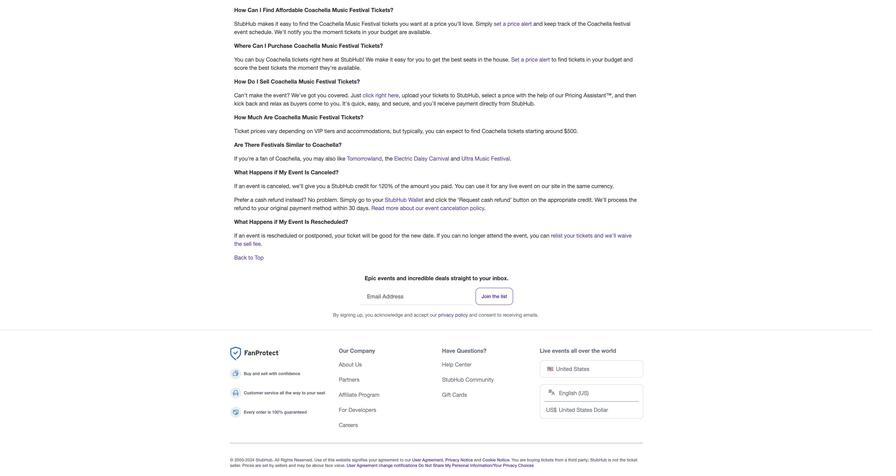 Task type: vqa. For each thing, say whether or not it's contained in the screenshot.
top the USA
no



Task type: describe. For each thing, give the bounding box(es) containing it.
every order is 100% guaranteed
[[244, 410, 307, 415]]

is right "order"
[[268, 410, 271, 415]]

we'll
[[605, 233, 616, 239]]

you down similar
[[303, 156, 312, 162]]

typically,
[[403, 128, 424, 134]]

0 horizontal spatial make
[[249, 92, 262, 98]]

privacy inside button
[[503, 463, 517, 468]]

0 horizontal spatial do
[[248, 78, 255, 85]]

1 vertical spatial states
[[577, 407, 592, 413]]

language_20x20 image
[[548, 389, 555, 396]]

in inside and keep track of the coachella festival event schedule. we'll notify you the moment tickets in your budget are available.
[[362, 29, 366, 35]]

and inside . you are buying tickets from a third party; stubhub is not the ticket seller. prices are set by sellers and may be above face value.
[[289, 463, 296, 468]]

where
[[234, 42, 251, 49]]

the up where can i purchase coachella music festival tickets?
[[313, 29, 321, 35]]

if you're a fan of coachella, you may also like tomorrowland , the electric daisy carnival and ultra music festival .
[[234, 156, 511, 162]]

signifies
[[352, 458, 368, 463]]

0 horizontal spatial it
[[275, 21, 278, 27]]

get
[[432, 56, 440, 63]]

0 vertical spatial may
[[314, 156, 324, 162]]

center
[[455, 362, 472, 368]]

0 vertical spatial right
[[310, 56, 321, 63]]

but
[[393, 128, 401, 134]]

website
[[336, 458, 351, 463]]

your inside "to find tickets in your budget and score the best tickets the moment they're available."
[[592, 56, 603, 63]]

to inside button
[[248, 255, 253, 261]]

payment inside 'and click the 'request cash refund' button on the appropriate credit. we'll process the refund to your original payment method within 30 days.'
[[290, 205, 311, 211]]

or
[[299, 233, 304, 239]]

0 horizontal spatial here
[[322, 56, 333, 63]]

expect
[[446, 128, 463, 134]]

user agreement link
[[412, 458, 443, 463]]

1 vertical spatial you
[[455, 183, 464, 189]]

all for the
[[280, 391, 284, 396]]

are there festivals similar to coachella?
[[234, 141, 342, 148]]

third
[[568, 458, 577, 463]]

best inside "to find tickets in your budget and score the best tickets the moment they're available."
[[259, 65, 269, 71]]

fan protect gurantee image
[[230, 347, 280, 361]]

0 horizontal spatial you
[[234, 56, 243, 63]]

stubhub up more
[[385, 197, 407, 203]]

0 vertical spatial policy
[[470, 205, 484, 211]]

live
[[509, 183, 517, 189]]

assistant™,
[[584, 92, 613, 98]]

stubhub up gift cards 'link'
[[442, 377, 464, 383]]

method
[[313, 205, 331, 211]]

our
[[339, 348, 349, 354]]

set a price alert link
[[511, 56, 550, 63]]

tickets inside , upload your tickets to stubhub, select a price with the help of our pricing assistant™, and then kick back and relax as buyers come to you. it's quick, easy, and secure, and you'll receive payment directly from stubhub.
[[433, 92, 449, 98]]

2 vertical spatial are
[[255, 463, 261, 468]]

to left you.
[[324, 101, 329, 107]]

wallet
[[408, 197, 423, 203]]

coachella down notify
[[294, 42, 320, 49]]

1 vertical spatial ,
[[382, 156, 383, 162]]

events for epic
[[378, 275, 395, 282]]

price inside , upload your tickets to stubhub, select a price with the help of our pricing assistant™, and then kick back and relax as buyers come to you. it's quick, easy, and secure, and you'll receive payment directly from stubhub.
[[502, 92, 515, 98]]

can left expect on the top right of the page
[[436, 128, 445, 134]]

you inside and keep track of the coachella festival event schedule. we'll notify you the moment tickets in your budget are available.
[[303, 29, 312, 35]]

pricing
[[565, 92, 582, 98]]

sell inside relist your tickets and we'll waive the sell fee
[[243, 241, 252, 247]]

coachella down as
[[274, 114, 301, 121]]

to left get
[[426, 56, 431, 63]]

our company
[[339, 348, 375, 354]]

all
[[275, 458, 280, 463]]

gift cards
[[442, 392, 467, 398]]

tickets? down the it's
[[341, 114, 363, 121]]

tickets inside relist your tickets and we'll waive the sell fee
[[576, 233, 593, 239]]

and inside 'and click the 'request cash refund' button on the appropriate credit. we'll process the refund to your original payment method within 30 days.'
[[425, 197, 434, 203]]

starting
[[525, 128, 544, 134]]

the right over
[[592, 348, 600, 354]]

© 2000-2024 stubhub. all rights reserved. use of this website signifies your agreement to our user agreement , privacy notice and cookie notice
[[230, 458, 509, 463]]

privacy policy link
[[438, 313, 468, 318]]

of left this
[[323, 458, 327, 463]]

canceled,
[[267, 183, 291, 189]]

is left rescheduled
[[261, 233, 265, 239]]

coachella,
[[275, 156, 302, 162]]

0 vertical spatial be
[[371, 233, 378, 239]]

2 vertical spatial find
[[471, 128, 480, 134]]

happens for what happens if my event is rescheduled?
[[249, 219, 273, 225]]

united states
[[556, 366, 589, 372]]

like
[[337, 156, 345, 162]]

coachella down how can i find affordable coachella music festival tickets?
[[319, 21, 344, 27]]

0 vertical spatial you'll
[[448, 21, 461, 27]]

tomorrowland
[[347, 156, 382, 162]]

1 vertical spatial agreement
[[357, 463, 378, 468]]

face
[[325, 463, 333, 468]]

1 horizontal spatial at
[[424, 21, 428, 27]]

good
[[379, 233, 392, 239]]

electric daisy carnival link
[[394, 156, 449, 162]]

1 horizontal spatial set
[[494, 21, 501, 27]]

1 horizontal spatial easy
[[394, 56, 406, 63]]

2 notice from the left
[[497, 458, 509, 463]]

amount
[[410, 183, 429, 189]]

1 vertical spatial stubhub.
[[256, 458, 274, 463]]

you left want
[[400, 21, 409, 27]]

if for if you're a fan of coachella, you may also like tomorrowland , the electric daisy carnival and ultra music festival .
[[234, 156, 237, 162]]

event right live
[[519, 183, 532, 189]]

we'll
[[595, 197, 606, 203]]

2 horizontal spatial it
[[486, 183, 489, 189]]

coachella up event?
[[271, 78, 297, 85]]

. down use
[[484, 205, 486, 211]]

not
[[425, 463, 432, 468]]

2000-
[[235, 458, 245, 463]]

0 vertical spatial privacy
[[445, 458, 459, 463]]

of inside , upload your tickets to stubhub, select a price with the help of our pricing assistant™, and then kick back and relax as buyers come to you. it's quick, easy, and secure, and you'll receive payment directly from stubhub.
[[549, 92, 554, 98]]

days.
[[357, 205, 370, 211]]

the right track
[[578, 21, 586, 27]]

can for where
[[253, 42, 263, 49]]

0 vertical spatial refund
[[268, 197, 284, 203]]

1 vertical spatial policy
[[455, 313, 468, 318]]

stubhub up prefer a cash refund instead? no problem. simply go to your stubhub wallet
[[331, 183, 353, 189]]

Email Address email field
[[361, 288, 473, 305]]

you right date.
[[441, 233, 450, 239]]

currency.
[[591, 183, 614, 189]]

payment inside , upload your tickets to stubhub, select a price with the help of our pricing assistant™, and then kick back and relax as buyers come to you. it's quick, easy, and secure, and you'll receive payment directly from stubhub.
[[457, 101, 478, 107]]

1 vertical spatial are
[[520, 458, 526, 463]]

tickets? up the just
[[338, 78, 360, 85]]

your inside and keep track of the coachella festival event schedule. we'll notify you the moment tickets in your budget are available.
[[368, 29, 379, 35]]

join the list
[[482, 294, 507, 299]]

postponed,
[[305, 233, 333, 239]]

the left house.
[[484, 56, 492, 63]]

1 horizontal spatial alert
[[539, 56, 550, 63]]

available. inside "to find tickets in your budget and score the best tickets the moment they're available."
[[338, 65, 361, 71]]

refund inside 'and click the 'request cash refund' button on the appropriate credit. we'll process the refund to your original payment method within 30 days.'
[[234, 205, 250, 211]]

with inside , upload your tickets to stubhub, select a price with the help of our pricing assistant™, and then kick back and relax as buyers come to you. it's quick, easy, and secure, and you'll receive payment directly from stubhub.
[[516, 92, 526, 98]]

in inside "to find tickets in your budget and score the best tickets the moment they're available."
[[586, 56, 591, 63]]

event up prefer
[[246, 183, 260, 189]]

your inside 'and click the 'request cash refund' button on the appropriate credit. we'll process the refund to your original payment method within 30 days.'
[[258, 205, 269, 211]]

can left relist on the right
[[540, 233, 549, 239]]

party;
[[578, 458, 589, 463]]

can left buy
[[245, 56, 254, 63]]

event up fee
[[246, 233, 260, 239]]

have
[[442, 348, 455, 354]]

you right got
[[317, 92, 326, 98]]

carnival
[[429, 156, 449, 162]]

tickets inside and keep track of the coachella festival event schedule. we'll notify you the moment tickets in your budget are available.
[[344, 29, 361, 35]]

got
[[308, 92, 316, 98]]

for developers link
[[339, 407, 376, 413]]

the down how can i find affordable coachella music festival tickets?
[[310, 21, 318, 27]]

how much are coachella music festival tickets?
[[234, 114, 363, 121]]

read more about our event cancelation policy .
[[371, 205, 486, 211]]

0 vertical spatial user
[[412, 458, 421, 463]]

prices
[[242, 463, 254, 468]]

may inside . you are buying tickets from a third party; stubhub is not the ticket seller. prices are set by sellers and may be above face value.
[[297, 463, 305, 468]]

0 horizontal spatial easy
[[280, 21, 291, 27]]

to right expect on the top right of the page
[[465, 128, 469, 134]]

to find tickets in your budget and score the best tickets the moment they're available.
[[234, 56, 633, 71]]

and inside and keep track of the coachella festival event schedule. we'll notify you the moment tickets in your budget are available.
[[533, 21, 543, 27]]

you left get
[[416, 56, 425, 63]]

of right fan
[[269, 156, 274, 162]]

the left electric
[[385, 156, 393, 162]]

do not share my personal information/your privacy choices
[[418, 463, 534, 468]]

easy,
[[368, 101, 380, 107]]

event?
[[273, 92, 290, 98]]

. up top
[[261, 241, 262, 247]]

can for how
[[248, 7, 258, 13]]

vip
[[314, 128, 323, 134]]

upload
[[402, 92, 419, 98]]

information/your
[[470, 463, 502, 468]]

. up live
[[510, 156, 511, 162]]

choices
[[518, 463, 534, 468]]

1 vertical spatial are
[[234, 141, 243, 148]]

more
[[386, 205, 398, 211]]

go
[[358, 197, 365, 203]]

can left use
[[466, 183, 474, 189]]

by
[[269, 463, 274, 468]]

for right good
[[393, 233, 400, 239]]

our left site
[[542, 183, 550, 189]]

1 vertical spatial on
[[534, 183, 540, 189]]

every
[[244, 410, 255, 415]]

select
[[482, 92, 496, 98]]

1 vertical spatial at
[[335, 56, 339, 63]]

you left paid.
[[431, 183, 440, 189]]

if right date.
[[437, 233, 440, 239]]

you right give
[[316, 183, 325, 189]]

tickets? up the stubhub makes it easy to find the coachella music festival tickets you want at a price you'll love. simply set a price alert
[[371, 7, 393, 13]]

your inside , upload your tickets to stubhub, select a price with the help of our pricing assistant™, and then kick back and relax as buyers come to you. it's quick, easy, and secure, and you'll receive payment directly from stubhub.
[[420, 92, 431, 98]]

you right typically, in the left top of the page
[[425, 128, 434, 134]]

1 horizontal spatial are
[[264, 114, 273, 121]]

prices
[[251, 128, 266, 134]]

1 vertical spatial right
[[375, 92, 386, 98]]

event for canceled?
[[288, 169, 303, 176]]

the up cancelation
[[448, 197, 456, 203]]

0 horizontal spatial ticket
[[347, 233, 361, 239]]

track
[[558, 21, 570, 27]]

you.
[[330, 101, 341, 107]]

do inside button
[[418, 463, 424, 468]]

the inside , upload your tickets to stubhub, select a price with the help of our pricing assistant™, and then kick back and relax as buyers come to you. it's quick, easy, and secure, and you'll receive payment directly from stubhub.
[[528, 92, 536, 98]]

i for purchase
[[265, 42, 266, 49]]

coachella down directly
[[482, 128, 506, 134]]

0 horizontal spatial with
[[269, 371, 277, 377]]

click right here link
[[363, 92, 399, 98]]

relist your tickets and we'll waive the sell fee
[[234, 233, 632, 247]]

user agreement change notifications link
[[347, 463, 417, 468]]

set inside . you are buying tickets from a third party; stubhub is not the ticket seller. prices are set by sellers and may be above face value.
[[262, 463, 268, 468]]

event left cancelation
[[425, 205, 439, 211]]

over
[[578, 348, 590, 354]]

for left any
[[491, 183, 497, 189]]

vary
[[267, 128, 277, 134]]

for
[[339, 407, 347, 413]]

to up receive
[[450, 92, 455, 98]]

states inside button
[[574, 366, 589, 372]]

if for if an event is canceled, we'll give you a stubhub credit for 120% of the amount you paid. you can use it for any live event on our site in the same currency.
[[234, 183, 237, 189]]

how for how do i sell coachella music festival tickets?
[[234, 78, 246, 85]]

user agreement change notifications
[[347, 463, 417, 468]]

you'll inside , upload your tickets to stubhub, select a price with the help of our pricing assistant™, and then kick back and relax as buyers come to you. it's quick, easy, and secure, and you'll receive payment directly from stubhub.
[[423, 101, 436, 107]]

my for canceled?
[[279, 169, 287, 176]]

1 horizontal spatial best
[[451, 56, 462, 63]]

budget inside "to find tickets in your budget and score the best tickets the moment they're available."
[[605, 56, 622, 63]]

depending
[[279, 128, 305, 134]]

relist
[[551, 233, 563, 239]]

back to top
[[234, 255, 264, 261]]

come
[[309, 101, 322, 107]]

0 horizontal spatial simply
[[340, 197, 357, 203]]

to up notify
[[293, 21, 298, 27]]

back
[[246, 101, 258, 107]]

the left same
[[567, 183, 575, 189]]

2 horizontal spatial ,
[[443, 458, 444, 463]]

credit.
[[578, 197, 593, 203]]

epic
[[365, 275, 376, 282]]

is left canceled,
[[261, 183, 265, 189]]

for right credit
[[370, 183, 377, 189]]

they're
[[320, 65, 336, 71]]

coachella right affordable
[[304, 7, 331, 13]]

if an event is rescheduled or postponed, your ticket will be good for the new date. if you can no longer attend the event, you can
[[234, 233, 551, 239]]

you right up,
[[365, 313, 373, 318]]

on inside 'and click the 'request cash refund' button on the appropriate credit. we'll process the refund to your original payment method within 30 days.'
[[531, 197, 537, 203]]

of right 120%
[[395, 183, 400, 189]]

to right go
[[366, 197, 371, 203]]

1 vertical spatial united
[[559, 407, 575, 413]]

date.
[[423, 233, 435, 239]]

from inside , upload your tickets to stubhub, select a price with the help of our pricing assistant™, and then kick back and relax as buyers come to you. it's quick, easy, and secure, and you'll receive payment directly from stubhub.
[[499, 101, 510, 107]]

. inside . you are buying tickets from a third party; stubhub is not the ticket seller. prices are set by sellers and may be above face value.
[[509, 458, 511, 463]]

find inside "to find tickets in your budget and score the best tickets the moment they're available."
[[558, 56, 567, 63]]

1 horizontal spatial sell
[[261, 371, 268, 377]]

the right process
[[629, 197, 637, 203]]

to right similar
[[306, 141, 311, 148]]

use
[[476, 183, 485, 189]]

waive
[[618, 233, 632, 239]]

of inside and keep track of the coachella festival event schedule. we'll notify you the moment tickets in your budget are available.
[[572, 21, 576, 27]]

coachella down "purchase"
[[266, 56, 290, 63]]



Task type: locate. For each thing, give the bounding box(es) containing it.
1 horizontal spatial are
[[399, 29, 407, 35]]

my for privacy
[[445, 463, 451, 468]]

the right get
[[442, 56, 450, 63]]

an for if an event is canceled, we'll give you a stubhub credit for 120% of the amount you paid. you can use it for any live event on our site in the same currency.
[[239, 183, 245, 189]]

0 vertical spatial find
[[299, 21, 308, 27]]

1 notice from the left
[[461, 458, 473, 463]]

cancelation
[[440, 205, 468, 211]]

world
[[601, 348, 616, 354]]

1 horizontal spatial refund
[[268, 197, 284, 203]]

0 horizontal spatial be
[[306, 463, 311, 468]]

1 vertical spatial from
[[555, 458, 564, 463]]

the inside . you are buying tickets from a third party; stubhub is not the ticket seller. prices are set by sellers and may be above face value.
[[620, 458, 626, 463]]

your inside relist your tickets and we'll waive the sell fee
[[564, 233, 575, 239]]

2 horizontal spatial you
[[512, 458, 519, 463]]

united states button
[[540, 361, 643, 385]]

the up stubhub wallet link
[[401, 183, 409, 189]]

0 horizontal spatial ,
[[382, 156, 383, 162]]

0 vertical spatial moment
[[323, 29, 343, 35]]

if up prefer
[[234, 183, 237, 189]]

are left there
[[234, 141, 243, 148]]

2 is from the top
[[305, 219, 309, 225]]

all for over
[[571, 348, 577, 354]]

1 vertical spatial find
[[558, 56, 567, 63]]

cards
[[452, 392, 467, 398]]

2 happens from the top
[[249, 219, 273, 225]]

1 how from the top
[[234, 7, 246, 13]]

you're
[[239, 156, 254, 162]]

house.
[[493, 56, 510, 63]]

2 what from the top
[[234, 219, 248, 225]]

directly
[[480, 101, 497, 107]]

you inside . you are buying tickets from a third party; stubhub is not the ticket seller. prices are set by sellers and may be above face value.
[[512, 458, 519, 463]]

1 horizontal spatial you
[[455, 183, 464, 189]]

1 event from the top
[[288, 169, 303, 176]]

privacy down cookie notice link
[[503, 463, 517, 468]]

1 horizontal spatial find
[[471, 128, 480, 134]]

0 vertical spatial payment
[[457, 101, 478, 107]]

the right not
[[620, 458, 626, 463]]

my inside button
[[445, 463, 451, 468]]

careers
[[339, 422, 358, 429]]

0 horizontal spatial sell
[[243, 241, 252, 247]]

2 cash from the left
[[481, 197, 493, 203]]

2 vertical spatial how
[[234, 114, 246, 121]]

be inside . you are buying tickets from a third party; stubhub is not the ticket seller. prices are set by sellers and may be above face value.
[[306, 463, 311, 468]]

stubhub
[[234, 21, 256, 27], [331, 183, 353, 189], [385, 197, 407, 203], [442, 377, 464, 383], [590, 458, 607, 463]]

our down 'wallet'
[[416, 205, 424, 211]]

0 vertical spatial ticket
[[347, 233, 361, 239]]

100%
[[272, 410, 283, 415]]

my up canceled,
[[279, 169, 287, 176]]

right up the easy, on the left of page
[[375, 92, 386, 98]]

this
[[328, 458, 335, 463]]

is for rescheduled?
[[305, 219, 309, 225]]

attend
[[487, 233, 503, 239]]

a
[[430, 21, 433, 27], [503, 21, 506, 27], [521, 56, 524, 63], [498, 92, 501, 98], [256, 156, 258, 162], [327, 183, 330, 189], [250, 197, 253, 203], [565, 458, 567, 463]]

from left "third"
[[555, 458, 564, 463]]

0 vertical spatial all
[[571, 348, 577, 354]]

set left the by
[[262, 463, 268, 468]]

the left event,
[[504, 233, 512, 239]]

i left find at the left
[[260, 7, 261, 13]]

0 horizontal spatial best
[[259, 65, 269, 71]]

questions?
[[457, 348, 487, 354]]

reserved.
[[294, 458, 313, 463]]

you up score
[[234, 56, 243, 63]]

notify
[[288, 29, 301, 35]]

0 vertical spatial united
[[556, 366, 572, 372]]

1 if from the top
[[274, 169, 277, 176]]

events for live
[[552, 348, 569, 354]]

1 vertical spatial click
[[436, 197, 447, 203]]

coachella?
[[312, 141, 342, 148]]

privacy
[[438, 313, 454, 318]]

tickets inside . you are buying tickets from a third party; stubhub is not the ticket seller. prices are set by sellers and may be above face value.
[[541, 458, 554, 463]]

and inside relist your tickets and we'll waive the sell fee
[[594, 233, 604, 239]]

to inside "to find tickets in your budget and score the best tickets the moment they're available."
[[551, 56, 556, 63]]

do
[[248, 78, 255, 85], [418, 463, 424, 468]]

same
[[577, 183, 590, 189]]

cash
[[255, 197, 267, 203], [481, 197, 493, 203]]

0 vertical spatial event
[[288, 169, 303, 176]]

cash right prefer
[[255, 197, 267, 203]]

1 horizontal spatial agreement
[[422, 458, 443, 463]]

0 horizontal spatial events
[[378, 275, 395, 282]]

1 horizontal spatial ticket
[[627, 458, 637, 463]]

fee
[[253, 241, 261, 247]]

event inside and keep track of the coachella festival event schedule. we'll notify you the moment tickets in your budget are available.
[[234, 29, 248, 35]]

alert left the keep
[[521, 21, 532, 27]]

1 vertical spatial easy
[[394, 56, 406, 63]]

value.
[[334, 463, 346, 468]]

2 an from the top
[[239, 233, 245, 239]]

1 vertical spatial available.
[[338, 65, 361, 71]]

of right help
[[549, 92, 554, 98]]

affordable
[[276, 7, 303, 13]]

if
[[234, 156, 237, 162], [234, 183, 237, 189], [234, 233, 237, 239], [437, 233, 440, 239]]

0 vertical spatial how
[[234, 7, 246, 13]]

policy right privacy
[[455, 313, 468, 318]]

prefer a cash refund instead? no problem. simply go to your stubhub wallet
[[234, 197, 423, 203]]

user up notifications
[[412, 458, 421, 463]]

moment inside "to find tickets in your budget and score the best tickets the moment they're available."
[[298, 65, 318, 71]]

1 vertical spatial events
[[552, 348, 569, 354]]

happens down fan
[[249, 169, 273, 176]]

event up where
[[234, 29, 248, 35]]

if for canceled?
[[274, 169, 277, 176]]

rescheduled
[[267, 233, 297, 239]]

of
[[572, 21, 576, 27], [549, 92, 554, 98], [269, 156, 274, 162], [395, 183, 400, 189], [323, 458, 327, 463]]

2 vertical spatial you
[[512, 458, 519, 463]]

an for if an event is rescheduled or postponed, your ticket will be good for the new date. if you can no longer attend the event, you can
[[239, 233, 245, 239]]

2 vertical spatial it
[[486, 183, 489, 189]]

2 if from the top
[[274, 219, 277, 225]]

want
[[410, 21, 422, 27]]

the
[[310, 21, 318, 27], [578, 21, 586, 27], [313, 29, 321, 35], [442, 56, 450, 63], [484, 56, 492, 63], [249, 65, 257, 71], [289, 65, 296, 71], [264, 92, 272, 98], [528, 92, 536, 98], [385, 156, 393, 162], [401, 183, 409, 189], [567, 183, 575, 189], [448, 197, 456, 203], [539, 197, 546, 203], [629, 197, 637, 203], [402, 233, 409, 239], [504, 233, 512, 239], [234, 241, 242, 247], [492, 294, 499, 299], [592, 348, 600, 354], [285, 391, 292, 396], [620, 458, 626, 463]]

will
[[362, 233, 370, 239]]

0 vertical spatial my
[[279, 169, 287, 176]]

signing
[[340, 313, 356, 318]]

1 vertical spatial moment
[[298, 65, 318, 71]]

are right much
[[264, 114, 273, 121]]

stubhub up schedule.
[[234, 21, 256, 27]]

1 happens from the top
[[249, 169, 273, 176]]

, up secure,
[[399, 92, 400, 98]]

available.
[[409, 29, 432, 35], [338, 65, 361, 71]]

1 horizontal spatial events
[[552, 348, 569, 354]]

events right epic
[[378, 275, 395, 282]]

1 horizontal spatial policy
[[470, 205, 484, 211]]

30
[[349, 205, 355, 211]]

here up secure,
[[388, 92, 399, 98]]

paid.
[[441, 183, 453, 189]]

1 horizontal spatial budget
[[605, 56, 622, 63]]

canceled?
[[311, 169, 339, 176]]

united right us$
[[559, 407, 575, 413]]

what down 'you're'
[[234, 169, 248, 176]]

1 horizontal spatial moment
[[323, 29, 343, 35]]

purchase
[[268, 42, 292, 49]]

developers
[[348, 407, 376, 413]]

tickets? up we
[[361, 42, 383, 49]]

you up choices
[[512, 458, 519, 463]]

how left find at the left
[[234, 7, 246, 13]]

about
[[339, 362, 354, 368]]

is inside . you are buying tickets from a third party; stubhub is not the ticket seller. prices are set by sellers and may be above face value.
[[608, 458, 611, 463]]

1 vertical spatial budget
[[605, 56, 622, 63]]

2 vertical spatial on
[[531, 197, 537, 203]]

1 horizontal spatial be
[[371, 233, 378, 239]]

the left way
[[285, 391, 292, 396]]

1 horizontal spatial make
[[375, 56, 388, 63]]

click inside 'and click the 'request cash refund' button on the appropriate credit. we'll process the refund to your original payment method within 30 days.'
[[436, 197, 447, 203]]

1 vertical spatial privacy
[[503, 463, 517, 468]]

and
[[533, 21, 543, 27], [624, 56, 633, 63], [615, 92, 624, 98], [259, 101, 268, 107], [382, 101, 391, 107], [412, 101, 421, 107], [336, 128, 346, 134], [451, 156, 460, 162], [425, 197, 434, 203], [594, 233, 604, 239], [397, 275, 406, 282], [404, 313, 412, 318], [469, 313, 477, 318], [252, 371, 260, 377], [474, 458, 481, 463], [289, 463, 296, 468]]

just
[[351, 92, 361, 98]]

0 vertical spatial stubhub.
[[512, 101, 535, 107]]

payment down stubhub,
[[457, 101, 478, 107]]

coachella inside and keep track of the coachella festival event schedule. we'll notify you the moment tickets in your budget are available.
[[587, 21, 612, 27]]

above
[[312, 463, 324, 468]]

moment up the how do i sell coachella music festival tickets?
[[298, 65, 318, 71]]

0 horizontal spatial right
[[310, 56, 321, 63]]

0 horizontal spatial click
[[363, 92, 374, 98]]

to inside 'and click the 'request cash refund' button on the appropriate credit. we'll process the refund to your original payment method within 30 days.'
[[251, 205, 256, 211]]

$500.
[[564, 128, 578, 134]]

1 horizontal spatial ,
[[399, 92, 400, 98]]

how down score
[[234, 78, 246, 85]]

buying
[[527, 458, 540, 463]]

1 vertical spatial simply
[[340, 197, 357, 203]]

to right consent
[[497, 313, 502, 318]]

1 vertical spatial is
[[305, 219, 309, 225]]

our up notifications
[[405, 458, 411, 463]]

to right straight
[[473, 275, 478, 282]]

1 vertical spatial may
[[297, 463, 305, 468]]

the inside button
[[492, 294, 499, 299]]

instead?
[[285, 197, 306, 203]]

moment up where can i purchase coachella music festival tickets?
[[323, 29, 343, 35]]

stubhub wallet link
[[385, 197, 423, 203]]

0 horizontal spatial refund
[[234, 205, 250, 211]]

i for find
[[260, 7, 261, 13]]

ticket
[[347, 233, 361, 239], [627, 458, 637, 463]]

0 vertical spatial i
[[260, 7, 261, 13]]

are
[[399, 29, 407, 35], [520, 458, 526, 463], [255, 463, 261, 468]]

available. inside and keep track of the coachella festival event schedule. we'll notify you the moment tickets in your budget are available.
[[409, 29, 432, 35]]

0 horizontal spatial cash
[[255, 197, 267, 203]]

0 vertical spatial make
[[375, 56, 388, 63]]

sellers
[[275, 463, 287, 468]]

help
[[442, 362, 453, 368]]

1 horizontal spatial i
[[260, 7, 261, 13]]

1 an from the top
[[239, 183, 245, 189]]

1 vertical spatial make
[[249, 92, 262, 98]]

can't
[[234, 92, 247, 98]]

0 horizontal spatial budget
[[380, 29, 398, 35]]

0 vertical spatial are
[[399, 29, 407, 35]]

0 horizontal spatial are
[[234, 141, 243, 148]]

states left dollar in the bottom of the page
[[577, 407, 592, 413]]

receive
[[437, 101, 455, 107]]

up,
[[357, 313, 364, 318]]

at
[[424, 21, 428, 27], [335, 56, 339, 63]]

we'll
[[274, 29, 286, 35]]

1 vertical spatial here
[[388, 92, 399, 98]]

3 how from the top
[[234, 114, 246, 121]]

gift cards link
[[442, 392, 467, 398]]

simply right love.
[[476, 21, 492, 27]]

1 horizontal spatial you'll
[[448, 21, 461, 27]]

what for what happens if my event is canceled?
[[234, 169, 248, 176]]

happens
[[249, 169, 273, 176], [249, 219, 273, 225]]

moment inside and keep track of the coachella festival event schedule. we'll notify you the moment tickets in your budget are available.
[[323, 29, 343, 35]]

1 horizontal spatial notice
[[497, 458, 509, 463]]

1 horizontal spatial payment
[[457, 101, 478, 107]]

1 vertical spatial it
[[390, 56, 393, 63]]

you right event,
[[530, 233, 539, 239]]

it right we
[[390, 56, 393, 63]]

the left appropriate
[[539, 197, 546, 203]]

then
[[625, 92, 636, 98]]

what
[[234, 169, 248, 176], [234, 219, 248, 225]]

sell
[[260, 78, 269, 85]]

0 vertical spatial can
[[248, 7, 258, 13]]

2 event from the top
[[288, 219, 303, 225]]

1 vertical spatial all
[[280, 391, 284, 396]]

are inside and keep track of the coachella festival event schedule. we'll notify you the moment tickets in your budget are available.
[[399, 29, 407, 35]]

0 vertical spatial on
[[307, 128, 313, 134]]

affiliate program link
[[339, 392, 380, 398]]

if for if an event is rescheduled or postponed, your ticket will be good for the new date. if you can no longer attend the event, you can
[[234, 233, 237, 239]]

user down website
[[347, 463, 356, 468]]

us$ united states dollar
[[546, 407, 608, 413]]

i for sell
[[257, 78, 258, 85]]

notice right "cookie"
[[497, 458, 509, 463]]

may down reserved.
[[297, 463, 305, 468]]

alert
[[521, 21, 532, 27], [539, 56, 550, 63]]

event up or
[[288, 219, 303, 225]]

is
[[305, 169, 309, 176], [305, 219, 309, 225]]

0 horizontal spatial find
[[299, 21, 308, 27]]

1 what from the top
[[234, 169, 248, 176]]

love.
[[463, 21, 474, 27]]

click down paid.
[[436, 197, 447, 203]]

1 horizontal spatial right
[[375, 92, 386, 98]]

our inside , upload your tickets to stubhub, select a price with the help of our pricing assistant™, and then kick back and relax as buyers come to you. it's quick, easy, and secure, and you'll receive payment directly from stubhub.
[[555, 92, 564, 98]]

1 horizontal spatial available.
[[409, 29, 432, 35]]

my for rescheduled?
[[279, 219, 287, 225]]

united inside button
[[556, 366, 572, 372]]

privacy up the personal
[[445, 458, 459, 463]]

1 horizontal spatial it
[[390, 56, 393, 63]]

ticket right not
[[627, 458, 637, 463]]

our right accept
[[430, 313, 437, 318]]

similar
[[286, 141, 304, 148]]

1 horizontal spatial simply
[[476, 21, 492, 27]]

1 horizontal spatial user
[[412, 458, 421, 463]]

relist your tickets and we'll waive the sell fee link
[[234, 233, 632, 247]]

an
[[239, 183, 245, 189], [239, 233, 245, 239]]

the left new
[[402, 233, 409, 239]]

of right track
[[572, 21, 576, 27]]

0 vertical spatial here
[[322, 56, 333, 63]]

find
[[263, 7, 274, 13]]

the inside relist your tickets and we'll waive the sell fee
[[234, 241, 242, 247]]

0 vertical spatial happens
[[249, 169, 273, 176]]

if for rescheduled?
[[274, 219, 277, 225]]

easy up we'll
[[280, 21, 291, 27]]

0 vertical spatial budget
[[380, 29, 398, 35]]

1 cash from the left
[[255, 197, 267, 203]]

how for how can i find affordable coachella music festival tickets?
[[234, 7, 246, 13]]

0 horizontal spatial all
[[280, 391, 284, 396]]

1 horizontal spatial privacy
[[503, 463, 517, 468]]

back to top button
[[234, 254, 264, 262]]

can left no
[[452, 233, 461, 239]]

0 horizontal spatial user
[[347, 463, 356, 468]]

1 vertical spatial you'll
[[423, 101, 436, 107]]

make up back
[[249, 92, 262, 98]]

ticket left the will
[[347, 233, 361, 239]]

policy
[[470, 205, 484, 211], [455, 313, 468, 318]]

0 horizontal spatial are
[[255, 463, 261, 468]]

from inside . you are buying tickets from a third party; stubhub is not the ticket seller. prices are set by sellers and may be above face value.
[[555, 458, 564, 463]]

straight
[[451, 275, 471, 282]]

2 how from the top
[[234, 78, 246, 85]]

easy right we
[[394, 56, 406, 63]]

budget inside and keep track of the coachella festival event schedule. we'll notify you the moment tickets in your budget are available.
[[380, 29, 398, 35]]

0 vertical spatial if
[[274, 169, 277, 176]]

find right set a price alert link at the top right
[[558, 56, 567, 63]]

sell right the "buy"
[[261, 371, 268, 377]]

moment
[[323, 29, 343, 35], [298, 65, 318, 71]]

rescheduled?
[[311, 219, 348, 225]]

0 vertical spatial sell
[[243, 241, 252, 247]]

, inside , upload your tickets to stubhub, select a price with the help of our pricing assistant™, and then kick back and relax as buyers come to you. it's quick, easy, and secure, and you'll receive payment directly from stubhub.
[[399, 92, 400, 98]]

refund'
[[494, 197, 512, 203]]

a inside . you are buying tickets from a third party; stubhub is not the ticket seller. prices are set by sellers and may be above face value.
[[565, 458, 567, 463]]

relax
[[270, 101, 282, 107]]

festival
[[349, 7, 370, 13], [362, 21, 380, 27], [339, 42, 359, 49], [316, 78, 336, 85], [319, 114, 340, 121], [491, 156, 510, 162]]

you right notify
[[303, 29, 312, 35]]

i left the sell
[[257, 78, 258, 85]]

stubhub inside . you are buying tickets from a third party; stubhub is not the ticket seller. prices are set by sellers and may be above face value.
[[590, 458, 607, 463]]

united down live events all over the world
[[556, 366, 572, 372]]

it
[[275, 21, 278, 27], [390, 56, 393, 63], [486, 183, 489, 189]]

is up postponed,
[[305, 219, 309, 225]]

0 horizontal spatial set
[[262, 463, 268, 468]]

how for how much are coachella music festival tickets?
[[234, 114, 246, 121]]

alert right set
[[539, 56, 550, 63]]

buy
[[244, 371, 251, 377]]

can
[[245, 56, 254, 63], [436, 128, 445, 134], [466, 183, 474, 189], [452, 233, 461, 239], [540, 233, 549, 239]]

0 vertical spatial are
[[264, 114, 273, 121]]

do left not
[[418, 463, 424, 468]]

0 horizontal spatial stubhub.
[[256, 458, 274, 463]]

the down buy
[[249, 65, 257, 71]]

1 vertical spatial how
[[234, 78, 246, 85]]

and inside "to find tickets in your budget and score the best tickets the moment they're available."
[[624, 56, 633, 63]]

. right "cookie"
[[509, 458, 511, 463]]

a inside , upload your tickets to stubhub, select a price with the help of our pricing assistant™, and then kick back and relax as buyers come to you. it's quick, easy, and secure, and you'll receive payment directly from stubhub.
[[498, 92, 501, 98]]

ticket inside . you are buying tickets from a third party; stubhub is not the ticket seller. prices are set by sellers and may be above face value.
[[627, 458, 637, 463]]

in
[[362, 29, 366, 35], [478, 56, 482, 63], [586, 56, 591, 63], [561, 183, 566, 189]]

is for canceled?
[[305, 169, 309, 176]]

are right prices
[[255, 463, 261, 468]]

what for what happens if my event is rescheduled?
[[234, 219, 248, 225]]

the up the how do i sell coachella music festival tickets?
[[289, 65, 296, 71]]

1 vertical spatial event
[[288, 219, 303, 225]]

the up relax
[[264, 92, 272, 98]]

stubhub community
[[442, 377, 494, 383]]

acknowledge
[[374, 313, 403, 318]]

to right way
[[302, 391, 306, 396]]

to up notifications
[[400, 458, 404, 463]]

all left over
[[571, 348, 577, 354]]

for left get
[[407, 56, 414, 63]]

1 is from the top
[[305, 169, 309, 176]]

2 horizontal spatial find
[[558, 56, 567, 63]]

stubhub. inside , upload your tickets to stubhub, select a price with the help of our pricing assistant™, and then kick back and relax as buyers come to you. it's quick, easy, and secure, and you'll receive payment directly from stubhub.
[[512, 101, 535, 107]]

sell left fee
[[243, 241, 252, 247]]

set right love.
[[494, 21, 501, 27]]

1 vertical spatial be
[[306, 463, 311, 468]]

refund
[[268, 197, 284, 203], [234, 205, 250, 211]]

1 vertical spatial can
[[253, 42, 263, 49]]

to left original
[[251, 205, 256, 211]]

accept
[[414, 313, 429, 318]]

1 vertical spatial ticket
[[627, 458, 637, 463]]

the left list
[[492, 294, 499, 299]]

cash inside 'and click the 'request cash refund' button on the appropriate credit. we'll process the refund to your original payment method within 30 days.'
[[481, 197, 493, 203]]

happens for what happens if my event is canceled?
[[249, 169, 273, 176]]

0 vertical spatial click
[[363, 92, 374, 98]]

easy
[[280, 21, 291, 27], [394, 56, 406, 63]]

on
[[307, 128, 313, 134], [534, 183, 540, 189], [531, 197, 537, 203]]

stubhub right party;
[[590, 458, 607, 463]]

0 vertical spatial alert
[[521, 21, 532, 27]]

may left also
[[314, 156, 324, 162]]

event for rescheduled?
[[288, 219, 303, 225]]

join the list button
[[476, 288, 513, 305]]

1 horizontal spatial here
[[388, 92, 399, 98]]

you right paid.
[[455, 183, 464, 189]]

0 vertical spatial simply
[[476, 21, 492, 27]]



